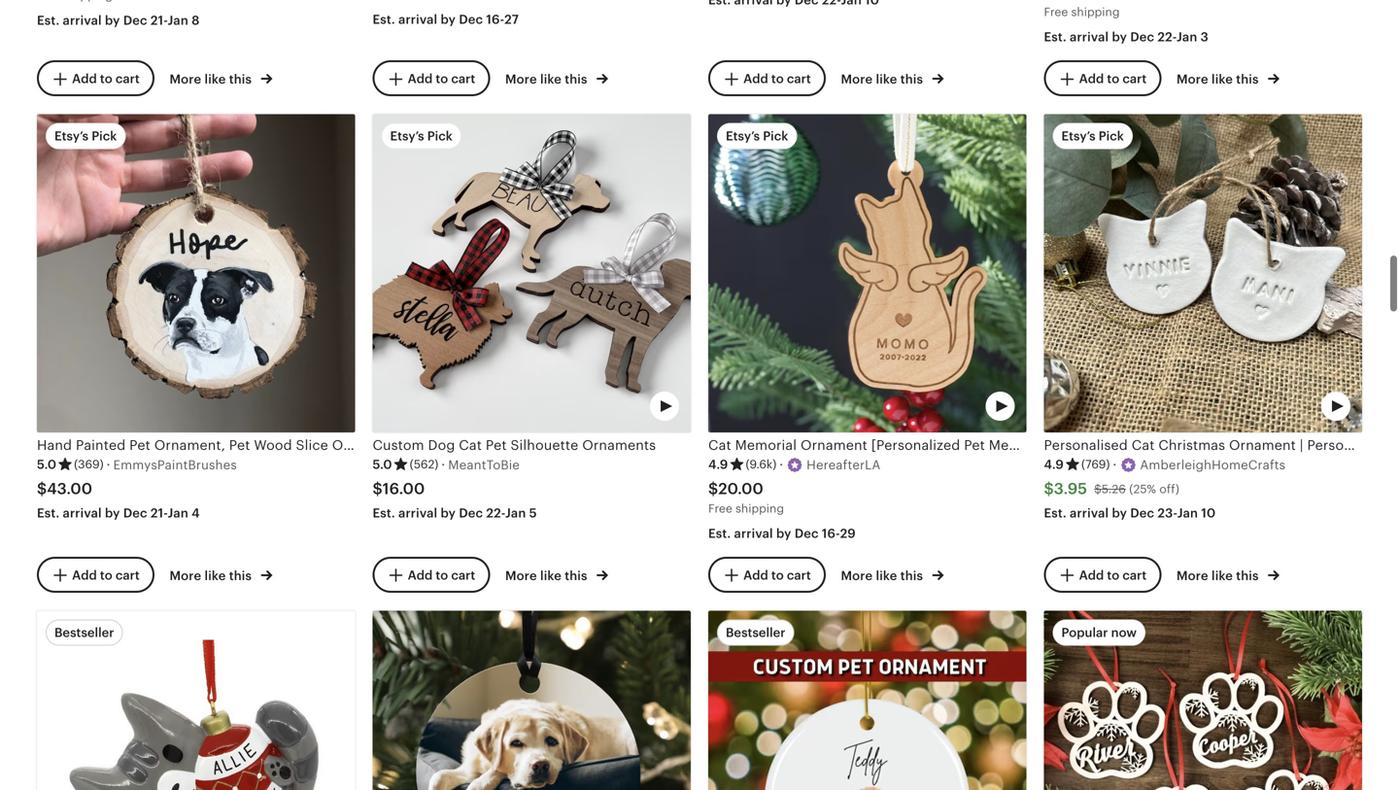 Task type: locate. For each thing, give the bounding box(es) containing it.
0 horizontal spatial 4.9
[[709, 458, 728, 472]]

4.9
[[709, 458, 728, 472], [1044, 458, 1064, 472]]

0 horizontal spatial bestseller link
[[37, 611, 355, 790]]

by for est. arrival by dec 23-jan 10
[[1112, 506, 1128, 521]]

29
[[840, 526, 856, 541]]

$ for 16.00
[[373, 480, 383, 498]]

16- for 29
[[822, 526, 840, 541]]

1 horizontal spatial bestseller
[[726, 625, 786, 640]]

0 horizontal spatial shipping
[[736, 502, 784, 515]]

bestseller
[[54, 625, 114, 640], [726, 625, 786, 640]]

by for est. arrival by dec 21-jan 8
[[105, 13, 120, 28]]

ornaments
[[582, 437, 656, 453]]

free shipping
[[1044, 5, 1120, 19]]

jan left 3 at the top right
[[1177, 30, 1198, 44]]

arrival
[[399, 12, 438, 27], [63, 13, 102, 28], [1070, 30, 1109, 44], [63, 506, 102, 521], [399, 506, 438, 521], [1070, 506, 1109, 521], [734, 526, 773, 541]]

by for est. arrival by dec 16-27
[[441, 12, 456, 27]]

free
[[1044, 5, 1069, 19], [709, 502, 733, 515]]

pick for (562)
[[427, 129, 453, 143]]

3 · from the left
[[780, 458, 784, 472]]

product video element for (562)
[[373, 114, 691, 432]]

more
[[170, 72, 201, 87], [505, 72, 537, 87], [841, 72, 873, 87], [1177, 72, 1209, 87], [170, 569, 201, 583], [505, 569, 537, 583], [841, 569, 873, 583], [1177, 569, 1209, 583]]

2 5.0 from the left
[[373, 458, 392, 472]]

dec left 8
[[123, 13, 147, 28]]

(369)
[[74, 458, 104, 471]]

by left 4
[[105, 506, 120, 521]]

5.0 up 43.00
[[37, 458, 57, 472]]

shipping down 20.00
[[736, 502, 784, 515]]

popular now
[[1062, 625, 1137, 640]]

arrival inside $ 16.00 est. arrival by dec 22-jan 5
[[399, 506, 438, 521]]

4.9 for est. arrival by
[[1044, 458, 1064, 472]]

pet
[[486, 437, 507, 453]]

4.9 up 20.00
[[709, 458, 728, 472]]

16.00
[[383, 480, 425, 498]]

0 vertical spatial 21-
[[151, 13, 168, 28]]

2 bestseller link from the left
[[709, 611, 1027, 790]]

cart
[[116, 72, 140, 86], [451, 72, 476, 86], [787, 72, 811, 86], [1123, 72, 1147, 86], [116, 568, 140, 583], [451, 568, 476, 583], [787, 568, 811, 583], [1123, 568, 1147, 583]]

22-
[[1158, 30, 1177, 44], [486, 506, 505, 521]]

0 horizontal spatial 16-
[[486, 12, 505, 27]]

by for est. arrival by dec 22-jan 3
[[1112, 30, 1128, 44]]

5.0
[[37, 458, 57, 472], [373, 458, 392, 472]]

etsy's
[[54, 129, 89, 143], [390, 129, 424, 143], [726, 129, 760, 143], [1062, 129, 1096, 143]]

1 horizontal spatial 22-
[[1158, 30, 1177, 44]]

by down $ 20.00 free shipping
[[777, 526, 792, 541]]

2 etsy's pick from the left
[[390, 129, 453, 143]]

1 horizontal spatial 4.9
[[1044, 458, 1064, 472]]

more like this
[[170, 72, 255, 87], [505, 72, 591, 87], [841, 72, 927, 87], [1177, 72, 1263, 87], [170, 569, 255, 583], [505, 569, 591, 583], [841, 569, 927, 583], [1177, 569, 1263, 583]]

$ 43.00 est. arrival by dec 21-jan 4
[[37, 480, 200, 521]]

dec left 4
[[123, 506, 147, 521]]

4.9 up "3.95" at the right bottom of page
[[1044, 458, 1064, 472]]

jan for est. arrival by dec 21-jan 8
[[168, 13, 188, 28]]

1 vertical spatial 16-
[[822, 526, 840, 541]]

personalized pet ornament using pet's photo custom ornament christmas gift ornament personalized dog portrait ornament custom dog image
[[709, 611, 1027, 790]]

bestseller link
[[37, 611, 355, 790], [709, 611, 1027, 790]]

43.00
[[47, 480, 92, 498]]

1 vertical spatial free
[[709, 502, 733, 515]]

shipping inside $ 20.00 free shipping
[[736, 502, 784, 515]]

pick
[[92, 129, 117, 143], [427, 129, 453, 143], [763, 129, 789, 143], [1099, 129, 1124, 143]]

popular
[[1062, 625, 1109, 640]]

jan left 5
[[505, 506, 526, 521]]

dec down (25%
[[1131, 506, 1155, 521]]

by left 8
[[105, 13, 120, 28]]

jan left 10
[[1178, 506, 1199, 521]]

4 pick from the left
[[1099, 129, 1124, 143]]

dec for est. arrival by dec 23-jan 10
[[1131, 506, 1155, 521]]

21-
[[151, 13, 168, 28], [151, 506, 168, 521]]

free up est. arrival by dec 22-jan 3
[[1044, 5, 1069, 19]]

arrival for est. arrival by dec 16-29
[[734, 526, 773, 541]]

by left "27"
[[441, 12, 456, 27]]

dec left 29
[[795, 526, 819, 541]]

4 etsy's from the left
[[1062, 129, 1096, 143]]

add to cart
[[72, 72, 140, 86], [408, 72, 476, 86], [744, 72, 811, 86], [1080, 72, 1147, 86], [72, 568, 140, 583], [408, 568, 476, 583], [744, 568, 811, 583], [1080, 568, 1147, 583]]

0 vertical spatial 16-
[[486, 12, 505, 27]]

add
[[72, 72, 97, 86], [408, 72, 433, 86], [744, 72, 769, 86], [1080, 72, 1104, 86], [72, 568, 97, 583], [408, 568, 433, 583], [744, 568, 769, 583], [1080, 568, 1104, 583]]

1 etsy's pick from the left
[[54, 129, 117, 143]]

2 4.9 from the left
[[1044, 458, 1064, 472]]

by for est. arrival by dec 16-29
[[777, 526, 792, 541]]

bestseller for 'personalized pet ornament using pet's photo custom ornament christmas gift ornament personalized dog portrait ornament custom dog'
[[726, 625, 786, 640]]

0 horizontal spatial free
[[709, 502, 733, 515]]

jan
[[168, 13, 188, 28], [1177, 30, 1198, 44], [168, 506, 188, 521], [505, 506, 526, 521], [1178, 506, 1199, 521]]

jan left 4
[[168, 506, 188, 521]]

1 bestseller from the left
[[54, 625, 114, 640]]

to
[[100, 72, 112, 86], [436, 72, 448, 86], [772, 72, 784, 86], [1107, 72, 1120, 86], [100, 568, 112, 583], [436, 568, 448, 583], [772, 568, 784, 583], [1107, 568, 1120, 583]]

2 pick from the left
[[427, 129, 453, 143]]

by down dog
[[441, 506, 456, 521]]

etsy's pick for (562)
[[390, 129, 453, 143]]

shipping
[[1072, 5, 1120, 19], [736, 502, 784, 515]]

1 horizontal spatial 5.0
[[373, 458, 392, 472]]

· right (9.6k)
[[780, 458, 784, 472]]

· right (769)
[[1113, 458, 1117, 472]]

1 horizontal spatial shipping
[[1072, 5, 1120, 19]]

1 horizontal spatial bestseller link
[[709, 611, 1027, 790]]

by down 5.26
[[1112, 506, 1128, 521]]

dog
[[428, 437, 455, 453]]

off)
[[1160, 483, 1180, 496]]

$
[[37, 480, 47, 498], [373, 480, 383, 498], [709, 480, 719, 498], [1044, 480, 1054, 498], [1095, 483, 1102, 496]]

21- left 8
[[151, 13, 168, 28]]

by
[[441, 12, 456, 27], [105, 13, 120, 28], [1112, 30, 1128, 44], [105, 506, 120, 521], [441, 506, 456, 521], [1112, 506, 1128, 521], [777, 526, 792, 541]]

3 etsy's pick from the left
[[726, 129, 789, 143]]

etsy's pick
[[54, 129, 117, 143], [390, 129, 453, 143], [726, 129, 789, 143], [1062, 129, 1124, 143]]

5
[[529, 506, 537, 521]]

10
[[1202, 506, 1216, 521]]

by inside $ 16.00 est. arrival by dec 22-jan 5
[[441, 506, 456, 521]]

dec left "27"
[[459, 12, 483, 27]]

$ 3.95 $ 5.26 (25% off)
[[1044, 480, 1180, 498]]

custom dog cat pet silhouette ornaments
[[373, 437, 656, 453]]

product video element
[[373, 114, 691, 432], [709, 114, 1027, 432], [1044, 114, 1363, 432], [1044, 611, 1363, 790]]

1 5.0 from the left
[[37, 458, 57, 472]]

(562)
[[410, 458, 439, 471]]

$ for 3.95
[[1044, 480, 1054, 498]]

dec
[[459, 12, 483, 27], [123, 13, 147, 28], [1131, 30, 1155, 44], [123, 506, 147, 521], [459, 506, 483, 521], [1131, 506, 1155, 521], [795, 526, 819, 541]]

pick for (769)
[[1099, 129, 1124, 143]]

4 · from the left
[[1113, 458, 1117, 472]]

4
[[192, 506, 200, 521]]

est. inside $ 43.00 est. arrival by dec 21-jan 4
[[37, 506, 60, 521]]

jan left 8
[[168, 13, 188, 28]]

like
[[205, 72, 226, 87], [540, 72, 562, 87], [876, 72, 898, 87], [1212, 72, 1233, 87], [205, 569, 226, 583], [540, 569, 562, 583], [876, 569, 898, 583], [1212, 569, 1233, 583]]

shipping up est. arrival by dec 22-jan 3
[[1072, 5, 1120, 19]]

22- left 5
[[486, 506, 505, 521]]

5.0 down custom
[[373, 458, 392, 472]]

add to cart button
[[37, 60, 154, 97], [373, 60, 490, 97], [709, 60, 826, 97], [1044, 60, 1162, 97], [37, 557, 154, 593], [373, 557, 490, 593], [709, 557, 826, 593], [1044, 557, 1162, 593]]

1 vertical spatial 21-
[[151, 506, 168, 521]]

16- for 27
[[486, 12, 505, 27]]

· for 20.00
[[780, 458, 784, 472]]

0 horizontal spatial 5.0
[[37, 458, 57, 472]]

est.
[[373, 12, 395, 27], [37, 13, 60, 28], [1044, 30, 1067, 44], [37, 506, 60, 521], [373, 506, 395, 521], [1044, 506, 1067, 521], [709, 526, 731, 541]]

16-
[[486, 12, 505, 27], [822, 526, 840, 541]]

2 21- from the top
[[151, 506, 168, 521]]

arrival inside $ 43.00 est. arrival by dec 21-jan 4
[[63, 506, 102, 521]]

by down free shipping
[[1112, 30, 1128, 44]]

personalized tabby cat christmas ornament image
[[37, 611, 355, 790]]

1 horizontal spatial free
[[1044, 5, 1069, 19]]

2 · from the left
[[442, 458, 445, 472]]

· right '(562)'
[[442, 458, 445, 472]]

(25%
[[1130, 483, 1157, 496]]

·
[[107, 458, 110, 472], [442, 458, 445, 472], [780, 458, 784, 472], [1113, 458, 1117, 472]]

21- left 4
[[151, 506, 168, 521]]

2 etsy's from the left
[[390, 129, 424, 143]]

$ inside $ 43.00 est. arrival by dec 21-jan 4
[[37, 480, 47, 498]]

1 pick from the left
[[92, 129, 117, 143]]

dec left 3 at the top right
[[1131, 30, 1155, 44]]

· right (369)
[[107, 458, 110, 472]]

est. for est. arrival by dec 21-jan 8
[[37, 13, 60, 28]]

$ for 43.00
[[37, 480, 47, 498]]

4 etsy's pick from the left
[[1062, 129, 1124, 143]]

free down 20.00
[[709, 502, 733, 515]]

bestseller for personalized tabby cat christmas ornament image
[[54, 625, 114, 640]]

etsy's pick for (9.6k)
[[726, 129, 789, 143]]

0 horizontal spatial 22-
[[486, 506, 505, 521]]

1 bestseller link from the left
[[37, 611, 355, 790]]

$ inside $ 16.00 est. arrival by dec 22-jan 5
[[373, 480, 383, 498]]

3 pick from the left
[[763, 129, 789, 143]]

8
[[192, 13, 200, 28]]

3 etsy's from the left
[[726, 129, 760, 143]]

this
[[229, 72, 252, 87], [565, 72, 588, 87], [901, 72, 924, 87], [1237, 72, 1259, 87], [229, 569, 252, 583], [565, 569, 588, 583], [901, 569, 924, 583], [1237, 569, 1259, 583]]

1 · from the left
[[107, 458, 110, 472]]

1 vertical spatial shipping
[[736, 502, 784, 515]]

dec for est. arrival by dec 21-jan 8
[[123, 13, 147, 28]]

22- left 3 at the top right
[[1158, 30, 1177, 44]]

more like this link
[[170, 68, 273, 88], [505, 68, 608, 88], [841, 68, 944, 88], [1177, 68, 1280, 88], [170, 565, 273, 585], [505, 565, 608, 585], [841, 565, 944, 585], [1177, 565, 1280, 585]]

etsy's for (9.6k)
[[726, 129, 760, 143]]

0 horizontal spatial bestseller
[[54, 625, 114, 640]]

1 4.9 from the left
[[709, 458, 728, 472]]

1 vertical spatial 22-
[[486, 506, 505, 521]]

etsy's for (562)
[[390, 129, 424, 143]]

arrival for est. arrival by dec 16-27
[[399, 12, 438, 27]]

2 bestseller from the left
[[726, 625, 786, 640]]

5.26
[[1102, 483, 1126, 496]]

dec left 5
[[459, 506, 483, 521]]

0 vertical spatial shipping
[[1072, 5, 1120, 19]]

1 horizontal spatial 16-
[[822, 526, 840, 541]]

$ inside $ 20.00 free shipping
[[709, 480, 719, 498]]



Task type: describe. For each thing, give the bounding box(es) containing it.
1 21- from the top
[[151, 13, 168, 28]]

jan inside $ 43.00 est. arrival by dec 21-jan 4
[[168, 506, 188, 521]]

by inside $ 43.00 est. arrival by dec 21-jan 4
[[105, 506, 120, 521]]

0 vertical spatial 22-
[[1158, 30, 1177, 44]]

arrival for est. arrival by dec 23-jan 10
[[1070, 506, 1109, 521]]

1 etsy's from the left
[[54, 129, 89, 143]]

est. for est. arrival by dec 23-jan 10
[[1044, 506, 1067, 521]]

(769)
[[1082, 458, 1110, 471]]

silhouette
[[511, 437, 579, 453]]

arrival for est. arrival by dec 22-jan 3
[[1070, 30, 1109, 44]]

5.0 for 16.00
[[373, 458, 392, 472]]

cat
[[459, 437, 482, 453]]

product video element for (769)
[[1044, 114, 1363, 432]]

dec inside $ 43.00 est. arrival by dec 21-jan 4
[[123, 506, 147, 521]]

3
[[1201, 30, 1209, 44]]

est. inside $ 16.00 est. arrival by dec 22-jan 5
[[373, 506, 395, 521]]

est. for est. arrival by dec 16-29
[[709, 526, 731, 541]]

personalized dog paw ornament | custom pet christmas ornament | animal 2023 ornament image
[[1044, 611, 1363, 790]]

dec for est. arrival by dec 16-27
[[459, 12, 483, 27]]

est. for est. arrival by dec 16-27
[[373, 12, 395, 27]]

est. arrival by dec 23-jan 10
[[1044, 506, 1216, 521]]

27
[[505, 12, 519, 27]]

dec for est. arrival by dec 22-jan 3
[[1131, 30, 1155, 44]]

$ 16.00 est. arrival by dec 22-jan 5
[[373, 480, 537, 521]]

free inside $ 20.00 free shipping
[[709, 502, 733, 515]]

jan for est. arrival by dec 22-jan 3
[[1177, 30, 1198, 44]]

popular now link
[[1044, 611, 1363, 790]]

etsy's for (769)
[[1062, 129, 1096, 143]]

personalised cat christmas ornament | personalised hanging tree decoration | cat clay keepsake | cat clay tag | cat name ornament image
[[1044, 114, 1363, 432]]

22- inside $ 16.00 est. arrival by dec 22-jan 5
[[486, 506, 505, 521]]

cat memorial ornament [personalized  pet memorial, pet loss gift, kitten sympathy gift, in loving memory, wood christmas ornament] image
[[709, 114, 1027, 432]]

jan for est. arrival by dec 23-jan 10
[[1178, 506, 1199, 521]]

dec inside $ 16.00 est. arrival by dec 22-jan 5
[[459, 506, 483, 521]]

etsy's pick for (769)
[[1062, 129, 1124, 143]]

$ 20.00 free shipping
[[709, 480, 784, 515]]

arrival for est. arrival by dec 21-jan 8
[[63, 13, 102, 28]]

est. arrival by dec 16-29
[[709, 526, 856, 541]]

personalized pet ornament, large  4" round, custom picture ornament, dog, cat keepsake, metal ornament, unique gift for pet owners, memorial image
[[373, 611, 691, 790]]

(9.6k)
[[746, 458, 777, 471]]

hand painted pet ornament, pet wood slice ornament, custom pet ornament, christmas pet gift, dog mom gift image
[[37, 114, 355, 432]]

3.95
[[1054, 480, 1088, 498]]

now
[[1112, 625, 1137, 640]]

· for 16.00
[[442, 458, 445, 472]]

20.00
[[719, 480, 764, 498]]

est. for est. arrival by dec 22-jan 3
[[1044, 30, 1067, 44]]

custom
[[373, 437, 424, 453]]

dec for est. arrival by dec 16-29
[[795, 526, 819, 541]]

5.0 for 43.00
[[37, 458, 57, 472]]

4.9 for free shipping
[[709, 458, 728, 472]]

jan inside $ 16.00 est. arrival by dec 22-jan 5
[[505, 506, 526, 521]]

est. arrival by dec 22-jan 3
[[1044, 30, 1209, 44]]

est. arrival by dec 21-jan 8
[[37, 13, 200, 28]]

23-
[[1158, 506, 1178, 521]]

$ inside $ 3.95 $ 5.26 (25% off)
[[1095, 483, 1102, 496]]

est. arrival by dec 16-27
[[373, 12, 519, 27]]

product video element for (9.6k)
[[709, 114, 1027, 432]]

pick for (9.6k)
[[763, 129, 789, 143]]

· for 43.00
[[107, 458, 110, 472]]

$ for 20.00
[[709, 480, 719, 498]]

21- inside $ 43.00 est. arrival by dec 21-jan 4
[[151, 506, 168, 521]]

custom dog cat pet silhouette ornaments image
[[373, 114, 691, 432]]

0 vertical spatial free
[[1044, 5, 1069, 19]]



Task type: vqa. For each thing, say whether or not it's contained in the screenshot.
$ related to 20.00
yes



